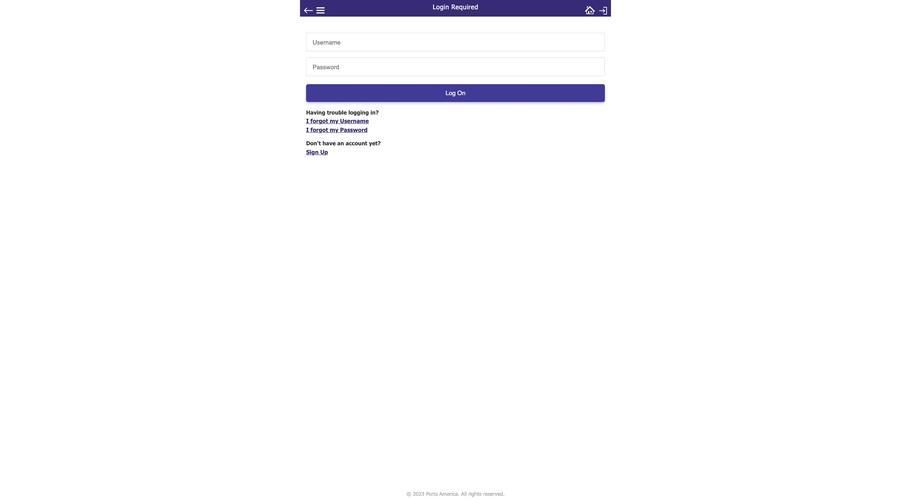 Task type: locate. For each thing, give the bounding box(es) containing it.
1 vertical spatial my
[[330, 126, 338, 133]]

don't
[[306, 140, 321, 147]]

having
[[306, 109, 325, 116]]

my down i forgot my username link
[[330, 126, 338, 133]]

0 vertical spatial i
[[306, 118, 309, 124]]

1 vertical spatial forgot
[[311, 126, 328, 133]]

to left access
[[346, 6, 351, 12]]

my up i forgot my password link
[[330, 118, 338, 124]]

my
[[330, 118, 338, 124], [330, 126, 338, 133]]

forgot down having
[[311, 118, 328, 124]]

have
[[323, 140, 336, 147]]

access
[[352, 6, 366, 12]]

2 my from the top
[[330, 126, 338, 133]]

0 horizontal spatial to
[[328, 6, 332, 12]]

rights
[[469, 491, 482, 497]]

to right the need
[[328, 6, 332, 12]]

ports
[[426, 491, 438, 497]]

Username text field
[[313, 35, 599, 49]]

module.
[[377, 6, 394, 12]]

sign up link
[[306, 149, 328, 156]]

i
[[306, 118, 309, 124], [306, 126, 309, 133]]

1 vertical spatial i
[[306, 126, 309, 133]]

login right the need
[[333, 6, 345, 12]]

i down having
[[306, 118, 309, 124]]

to
[[328, 6, 332, 12], [346, 6, 351, 12]]

2 forgot from the top
[[311, 126, 328, 133]]

america.
[[439, 491, 460, 497]]

forgot
[[311, 118, 328, 124], [311, 126, 328, 133]]

all
[[461, 491, 467, 497]]

forgot up 'don't' at the top of page
[[311, 126, 328, 133]]

login left required
[[433, 3, 449, 11]]

login
[[433, 3, 449, 11], [333, 6, 345, 12]]

login required heading
[[393, 0, 518, 13]]

1 horizontal spatial to
[[346, 6, 351, 12]]

i up 'don't' at the top of page
[[306, 126, 309, 133]]

0 vertical spatial my
[[330, 118, 338, 124]]

you
[[306, 6, 314, 12]]

username
[[340, 118, 369, 124]]

1 i from the top
[[306, 118, 309, 124]]

i forgot my password link
[[306, 126, 368, 133]]

0 vertical spatial forgot
[[311, 118, 328, 124]]

None submit
[[306, 84, 605, 102]]

login required banner
[[300, 0, 611, 17]]

© 2023 ports america. all rights reserved.
[[407, 491, 505, 497]]

2 to from the left
[[346, 6, 351, 12]]

required
[[452, 3, 478, 11]]

1 horizontal spatial login
[[433, 3, 449, 11]]



Task type: describe. For each thing, give the bounding box(es) containing it.
login required
[[433, 3, 478, 11]]

don't have an account yet? sign up
[[306, 140, 381, 156]]

0 horizontal spatial login
[[333, 6, 345, 12]]

logging
[[348, 109, 369, 116]]

in?
[[371, 109, 379, 116]]

up
[[320, 149, 328, 156]]

1 forgot from the top
[[311, 118, 328, 124]]

sign
[[306, 149, 319, 156]]

password
[[340, 126, 368, 133]]

© 2023 ports america. all rights reserved. footer
[[297, 489, 614, 499]]

need
[[316, 6, 326, 12]]

2 i from the top
[[306, 126, 309, 133]]

an
[[337, 140, 344, 147]]

trouble
[[327, 109, 347, 116]]

this
[[368, 6, 375, 12]]

1 to from the left
[[328, 6, 332, 12]]

login inside heading
[[433, 3, 449, 11]]

having trouble logging in? i forgot my username i forgot my password
[[306, 109, 379, 133]]

yet?
[[369, 140, 381, 147]]

reserved.
[[483, 491, 505, 497]]

©
[[407, 491, 411, 497]]

you need to login to access this module.
[[306, 6, 394, 12]]

Password password field
[[313, 60, 599, 74]]

i forgot my username link
[[306, 118, 369, 124]]

account
[[346, 140, 367, 147]]

1 my from the top
[[330, 118, 338, 124]]

2023
[[413, 491, 425, 497]]



Task type: vqa. For each thing, say whether or not it's contained in the screenshot.
Inquiry related to Import Inquiry
no



